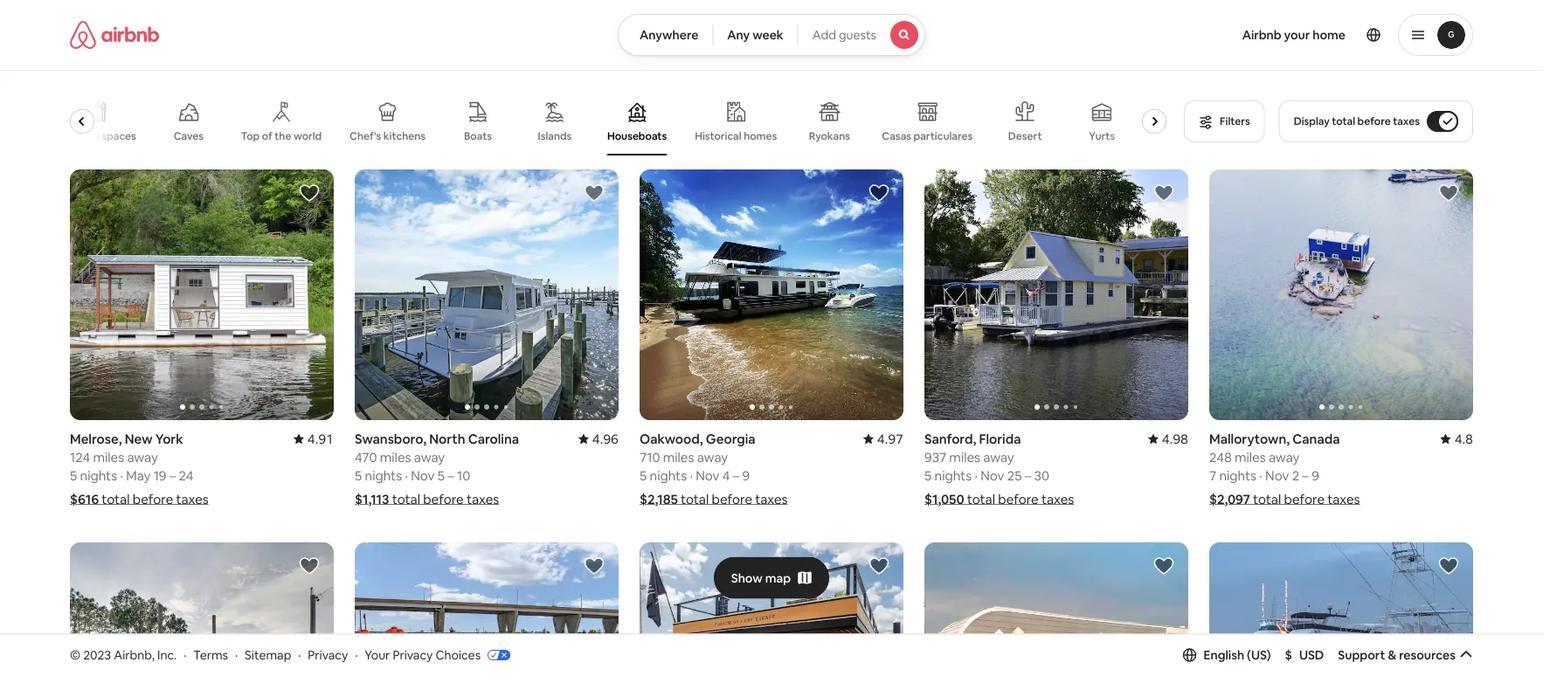 Task type: describe. For each thing, give the bounding box(es) containing it.
display total before taxes
[[1294, 115, 1421, 128]]

melrose, new york 124 miles away 5 nights · may 19 – 24 $616 total before taxes
[[70, 430, 209, 508]]

airbnb,
[[114, 647, 155, 663]]

– for 248
[[1303, 467, 1310, 484]]

privacy link
[[308, 647, 348, 663]]

miles inside swansboro, north carolina 470 miles away 5 nights · nov 5 – 10 $1,113 total before taxes
[[380, 449, 411, 466]]

total inside button
[[1333, 115, 1356, 128]]

kitchens
[[384, 129, 426, 143]]

swansboro, north carolina 470 miles away 5 nights · nov 5 – 10 $1,113 total before taxes
[[355, 430, 519, 508]]

taxes inside swansboro, north carolina 470 miles away 5 nights · nov 5 – 10 $1,113 total before taxes
[[467, 491, 499, 508]]

support & resources
[[1339, 648, 1456, 663]]

home
[[1313, 27, 1346, 43]]

support
[[1339, 648, 1386, 663]]

4.97
[[878, 430, 904, 448]]

– for 710
[[733, 467, 740, 484]]

add to wishlist: bay st. louis, mississippi image
[[299, 556, 320, 577]]

470
[[355, 449, 377, 466]]

2 5 from the left
[[355, 467, 362, 484]]

7
[[1210, 467, 1217, 484]]

mallorytown,
[[1210, 430, 1290, 448]]

248
[[1210, 449, 1232, 466]]

historical homes
[[695, 129, 778, 143]]

25
[[1008, 467, 1022, 484]]

9 for nov 4 – 9
[[743, 467, 750, 484]]

– for 937
[[1025, 467, 1032, 484]]

add to wishlist: clearwater, florida image
[[1154, 556, 1175, 577]]

casas
[[882, 129, 912, 143]]

casas particulares
[[882, 129, 973, 143]]

airbnb your home link
[[1232, 17, 1357, 53]]

airbnb your home
[[1243, 27, 1346, 43]]

york
[[155, 430, 183, 448]]

show
[[732, 571, 763, 586]]

english (us)
[[1204, 648, 1272, 663]]

add to wishlist: stuart, florida image
[[1439, 556, 1460, 577]]

taxes inside melrose, new york 124 miles away 5 nights · may 19 – 24 $616 total before taxes
[[176, 491, 209, 508]]

4.91 out of 5 average rating image
[[294, 430, 334, 448]]

desert
[[1009, 129, 1043, 143]]

10
[[457, 467, 471, 484]]

filters
[[1221, 115, 1251, 128]]

airbnb
[[1243, 27, 1282, 43]]

oakwood,
[[640, 430, 703, 448]]

2023
[[83, 647, 111, 663]]

english (us) button
[[1183, 648, 1272, 663]]

particulares
[[914, 129, 973, 143]]

add to wishlist: mallorytown, canada image
[[1439, 183, 1460, 204]]

$ usd
[[1286, 648, 1325, 663]]

map
[[766, 571, 791, 586]]

4.96
[[593, 430, 619, 448]]

creative spaces
[[58, 129, 136, 143]]

before inside sanford, florida 937 miles away 5 nights · nov 25 – 30 $1,050 total before taxes
[[999, 491, 1039, 508]]

before inside the oakwood, georgia 710 miles away 5 nights · nov 4 – 9 $2,185 total before taxes
[[712, 491, 753, 508]]

total inside mallorytown, canada 248 miles away 7 nights · nov 2 – 9 $2,097 total before taxes
[[1254, 491, 1282, 508]]

937
[[925, 449, 947, 466]]

4.98 out of 5 average rating image
[[1149, 430, 1189, 448]]

sanford,
[[925, 430, 977, 448]]

spaces
[[102, 129, 136, 143]]

profile element
[[947, 0, 1474, 70]]

nights for 248
[[1220, 467, 1257, 484]]

4.8
[[1455, 430, 1474, 448]]

chef's kitchens
[[350, 129, 426, 143]]

4.96 out of 5 average rating image
[[579, 430, 619, 448]]

your
[[1285, 27, 1311, 43]]

terms link
[[193, 647, 228, 663]]

canada
[[1293, 430, 1341, 448]]

4.97 out of 5 average rating image
[[864, 430, 904, 448]]

$
[[1286, 648, 1293, 663]]

add to wishlist: melrose, new york image
[[299, 183, 320, 204]]

miles for 710 miles away
[[663, 449, 695, 466]]

the
[[275, 129, 291, 143]]

before inside swansboro, north carolina 470 miles away 5 nights · nov 5 – 10 $1,113 total before taxes
[[423, 491, 464, 508]]

$1,113
[[355, 491, 390, 508]]

none search field containing anywhere
[[618, 14, 926, 56]]

nights for 710
[[650, 467, 687, 484]]

your privacy choices
[[365, 647, 481, 663]]

show map button
[[714, 557, 830, 599]]

&
[[1389, 648, 1397, 663]]

melrose,
[[70, 430, 122, 448]]

sanford, florida 937 miles away 5 nights · nov 25 – 30 $1,050 total before taxes
[[925, 430, 1075, 508]]

florida
[[980, 430, 1022, 448]]

sitemap
[[245, 647, 291, 663]]

taxes inside button
[[1394, 115, 1421, 128]]

top
[[241, 129, 260, 143]]

your
[[365, 647, 390, 663]]

any
[[728, 27, 750, 43]]

english
[[1204, 648, 1245, 663]]

georgia
[[706, 430, 756, 448]]

5 inside the oakwood, georgia 710 miles away 5 nights · nov 4 – 9 $2,185 total before taxes
[[640, 467, 647, 484]]

add guests
[[813, 27, 877, 43]]

add guests button
[[798, 14, 926, 56]]

nights inside melrose, new york 124 miles away 5 nights · may 19 – 24 $616 total before taxes
[[80, 467, 117, 484]]

3 5 from the left
[[438, 467, 445, 484]]

away for 710 miles away
[[697, 449, 728, 466]]

add to wishlist: kent narrows, maryland image
[[584, 556, 605, 577]]

710
[[640, 449, 660, 466]]

guests
[[839, 27, 877, 43]]

before inside melrose, new york 124 miles away 5 nights · may 19 – 24 $616 total before taxes
[[133, 491, 173, 508]]

total inside melrose, new york 124 miles away 5 nights · may 19 – 24 $616 total before taxes
[[102, 491, 130, 508]]

24
[[179, 467, 194, 484]]

any week
[[728, 27, 784, 43]]

nights inside swansboro, north carolina 470 miles away 5 nights · nov 5 – 10 $1,113 total before taxes
[[365, 467, 402, 484]]

total inside swansboro, north carolina 470 miles away 5 nights · nov 5 – 10 $1,113 total before taxes
[[392, 491, 420, 508]]

week
[[753, 27, 784, 43]]

miles for 248 miles away
[[1235, 449, 1266, 466]]

miles for 937 miles away
[[950, 449, 981, 466]]

total inside sanford, florida 937 miles away 5 nights · nov 25 – 30 $1,050 total before taxes
[[968, 491, 996, 508]]

anywhere button
[[618, 14, 714, 56]]

· right 'inc.' on the bottom
[[184, 647, 187, 663]]

nights for 937
[[935, 467, 972, 484]]

boats
[[464, 129, 492, 143]]

(us)
[[1248, 648, 1272, 663]]



Task type: vqa. For each thing, say whether or not it's contained in the screenshot.
5.0
no



Task type: locate. For each thing, give the bounding box(es) containing it.
· inside melrose, new york 124 miles away 5 nights · may 19 – 24 $616 total before taxes
[[120, 467, 123, 484]]

$616
[[70, 491, 99, 508]]

5 down 470
[[355, 467, 362, 484]]

nights inside the oakwood, georgia 710 miles away 5 nights · nov 4 – 9 $2,185 total before taxes
[[650, 467, 687, 484]]

nov for 710 miles away
[[696, 467, 720, 484]]

nov left "4"
[[696, 467, 720, 484]]

nov inside mallorytown, canada 248 miles away 7 nights · nov 2 – 9 $2,097 total before taxes
[[1266, 467, 1290, 484]]

2 away from the left
[[414, 449, 445, 466]]

add to wishlist: oakwood, georgia image
[[869, 183, 890, 204]]

miles down mallorytown,
[[1235, 449, 1266, 466]]

4 away from the left
[[984, 449, 1015, 466]]

total right $2,097
[[1254, 491, 1282, 508]]

· inside the oakwood, georgia 710 miles away 5 nights · nov 4 – 9 $2,185 total before taxes
[[690, 467, 693, 484]]

– left 10
[[448, 467, 454, 484]]

· left "4"
[[690, 467, 693, 484]]

north
[[429, 430, 465, 448]]

away for 937 miles away
[[984, 449, 1015, 466]]

add to wishlist: swansboro, north carolina image
[[584, 183, 605, 204]]

5 left 10
[[438, 467, 445, 484]]

9 right 2
[[1312, 467, 1320, 484]]

any week button
[[713, 14, 799, 56]]

before down 25
[[999, 491, 1039, 508]]

– right 2
[[1303, 467, 1310, 484]]

2 – from the left
[[448, 467, 454, 484]]

$1,050
[[925, 491, 965, 508]]

· down the swansboro, at the left
[[405, 467, 408, 484]]

1 horizontal spatial 9
[[1312, 467, 1320, 484]]

–
[[169, 467, 176, 484], [448, 467, 454, 484], [733, 467, 740, 484], [1025, 467, 1032, 484], [1303, 467, 1310, 484]]

of
[[262, 129, 273, 143]]

your privacy choices link
[[365, 647, 511, 664]]

total right $616
[[102, 491, 130, 508]]

away up "4"
[[697, 449, 728, 466]]

5 nights from the left
[[1220, 467, 1257, 484]]

ryokans
[[809, 129, 851, 143]]

· left 25
[[975, 467, 978, 484]]

nights up the $1,050
[[935, 467, 972, 484]]

$2,185
[[640, 491, 678, 508]]

5 down "937"
[[925, 467, 932, 484]]

5 5 from the left
[[925, 467, 932, 484]]

miles down 'sanford,'
[[950, 449, 981, 466]]

· inside mallorytown, canada 248 miles away 7 nights · nov 2 – 9 $2,097 total before taxes
[[1260, 467, 1263, 484]]

1 nights from the left
[[80, 467, 117, 484]]

– right "4"
[[733, 467, 740, 484]]

miles inside melrose, new york 124 miles away 5 nights · may 19 – 24 $616 total before taxes
[[93, 449, 124, 466]]

miles down oakwood,
[[663, 449, 695, 466]]

before down 19
[[133, 491, 173, 508]]

group containing houseboats
[[58, 87, 1174, 156]]

away inside sanford, florida 937 miles away 5 nights · nov 25 – 30 $1,050 total before taxes
[[984, 449, 1015, 466]]

5 inside melrose, new york 124 miles away 5 nights · may 19 – 24 $616 total before taxes
[[70, 467, 77, 484]]

3 miles from the left
[[663, 449, 695, 466]]

2 miles from the left
[[380, 449, 411, 466]]

2 nights from the left
[[365, 467, 402, 484]]

·
[[120, 467, 123, 484], [405, 467, 408, 484], [690, 467, 693, 484], [975, 467, 978, 484], [1260, 467, 1263, 484], [184, 647, 187, 663], [235, 647, 238, 663], [298, 647, 301, 663], [355, 647, 358, 663]]

– inside sanford, florida 937 miles away 5 nights · nov 25 – 30 $1,050 total before taxes
[[1025, 467, 1032, 484]]

1 away from the left
[[127, 449, 158, 466]]

4 5 from the left
[[640, 467, 647, 484]]

away inside melrose, new york 124 miles away 5 nights · may 19 – 24 $616 total before taxes
[[127, 449, 158, 466]]

1 9 from the left
[[743, 467, 750, 484]]

9 inside the oakwood, georgia 710 miles away 5 nights · nov 4 – 9 $2,185 total before taxes
[[743, 467, 750, 484]]

5 miles from the left
[[1235, 449, 1266, 466]]

miles inside the oakwood, georgia 710 miles away 5 nights · nov 4 – 9 $2,185 total before taxes
[[663, 449, 695, 466]]

caves
[[174, 129, 204, 143]]

3 nov from the left
[[981, 467, 1005, 484]]

homes
[[744, 129, 778, 143]]

19
[[154, 467, 167, 484]]

mallorytown, canada 248 miles away 7 nights · nov 2 – 9 $2,097 total before taxes
[[1210, 430, 1361, 508]]

nov left 10
[[411, 467, 435, 484]]

miles inside sanford, florida 937 miles away 5 nights · nov 25 – 30 $1,050 total before taxes
[[950, 449, 981, 466]]

away inside the oakwood, georgia 710 miles away 5 nights · nov 4 – 9 $2,185 total before taxes
[[697, 449, 728, 466]]

resources
[[1400, 648, 1456, 663]]

30
[[1035, 467, 1050, 484]]

4 nights from the left
[[935, 467, 972, 484]]

nov for 248 miles away
[[1266, 467, 1290, 484]]

choices
[[436, 647, 481, 663]]

usd
[[1300, 648, 1325, 663]]

houseboats
[[608, 129, 667, 143]]

oakwood, georgia 710 miles away 5 nights · nov 4 – 9 $2,185 total before taxes
[[640, 430, 788, 508]]

5 away from the left
[[1269, 449, 1300, 466]]

before
[[1358, 115, 1391, 128], [133, 491, 173, 508], [423, 491, 464, 508], [712, 491, 753, 508], [999, 491, 1039, 508], [1285, 491, 1325, 508]]

– inside the oakwood, georgia 710 miles away 5 nights · nov 4 – 9 $2,185 total before taxes
[[733, 467, 740, 484]]

– right 25
[[1025, 467, 1032, 484]]

total right $1,113
[[392, 491, 420, 508]]

124
[[70, 449, 90, 466]]

away inside mallorytown, canada 248 miles away 7 nights · nov 2 – 9 $2,097 total before taxes
[[1269, 449, 1300, 466]]

1 5 from the left
[[70, 467, 77, 484]]

2 9 from the left
[[1312, 467, 1320, 484]]

away
[[127, 449, 158, 466], [414, 449, 445, 466], [697, 449, 728, 466], [984, 449, 1015, 466], [1269, 449, 1300, 466]]

4 nov from the left
[[1266, 467, 1290, 484]]

nov inside sanford, florida 937 miles away 5 nights · nov 25 – 30 $1,050 total before taxes
[[981, 467, 1005, 484]]

· inside swansboro, north carolina 470 miles away 5 nights · nov 5 – 10 $1,113 total before taxes
[[405, 467, 408, 484]]

nov left 2
[[1266, 467, 1290, 484]]

islands
[[538, 129, 572, 143]]

1 miles from the left
[[93, 449, 124, 466]]

4 miles from the left
[[950, 449, 981, 466]]

$2,097
[[1210, 491, 1251, 508]]

· left privacy link
[[298, 647, 301, 663]]

new
[[125, 430, 153, 448]]

taxes inside mallorytown, canada 248 miles away 7 nights · nov 2 – 9 $2,097 total before taxes
[[1328, 491, 1361, 508]]

©
[[70, 647, 81, 663]]

2
[[1293, 467, 1300, 484]]

sitemap link
[[245, 647, 291, 663]]

nights up $2,097
[[1220, 467, 1257, 484]]

top of the world
[[241, 129, 322, 143]]

group
[[58, 87, 1174, 156], [70, 170, 334, 420], [355, 170, 619, 420], [640, 170, 904, 420], [925, 170, 1189, 420], [1210, 170, 1474, 420], [70, 543, 334, 677], [355, 543, 619, 677], [640, 543, 904, 677], [925, 543, 1189, 677], [1210, 543, 1474, 677]]

chef's
[[350, 129, 381, 143]]

3 away from the left
[[697, 449, 728, 466]]

nights down 124
[[80, 467, 117, 484]]

0 horizontal spatial 9
[[743, 467, 750, 484]]

before down 2
[[1285, 491, 1325, 508]]

– inside mallorytown, canada 248 miles away 7 nights · nov 2 – 9 $2,097 total before taxes
[[1303, 467, 1310, 484]]

1 horizontal spatial privacy
[[393, 647, 433, 663]]

· inside sanford, florida 937 miles away 5 nights · nov 25 – 30 $1,050 total before taxes
[[975, 467, 978, 484]]

5
[[70, 467, 77, 484], [355, 467, 362, 484], [438, 467, 445, 484], [640, 467, 647, 484], [925, 467, 932, 484]]

nights inside mallorytown, canada 248 miles away 7 nights · nov 2 – 9 $2,097 total before taxes
[[1220, 467, 1257, 484]]

add
[[813, 27, 837, 43]]

privacy
[[308, 647, 348, 663], [393, 647, 433, 663]]

9 for nov 2 – 9
[[1312, 467, 1320, 484]]

before inside mallorytown, canada 248 miles away 7 nights · nov 2 – 9 $2,097 total before taxes
[[1285, 491, 1325, 508]]

4
[[723, 467, 730, 484]]

terms · sitemap · privacy ·
[[193, 647, 358, 663]]

4.91
[[308, 430, 334, 448]]

taxes inside sanford, florida 937 miles away 5 nights · nov 25 – 30 $1,050 total before taxes
[[1042, 491, 1075, 508]]

miles inside mallorytown, canada 248 miles away 7 nights · nov 2 – 9 $2,097 total before taxes
[[1235, 449, 1266, 466]]

support & resources button
[[1339, 648, 1474, 663]]

· left 'may'
[[120, 467, 123, 484]]

nov left 25
[[981, 467, 1005, 484]]

3 – from the left
[[733, 467, 740, 484]]

away for 248 miles away
[[1269, 449, 1300, 466]]

1 privacy from the left
[[308, 647, 348, 663]]

yurts
[[1089, 129, 1116, 143]]

away down new
[[127, 449, 158, 466]]

miles down the swansboro, at the left
[[380, 449, 411, 466]]

3 nights from the left
[[650, 467, 687, 484]]

total right $2,185
[[681, 491, 709, 508]]

nov inside the oakwood, georgia 710 miles away 5 nights · nov 4 – 9 $2,185 total before taxes
[[696, 467, 720, 484]]

carolina
[[468, 430, 519, 448]]

creative
[[58, 129, 100, 143]]

taxes inside the oakwood, georgia 710 miles away 5 nights · nov 4 – 9 $2,185 total before taxes
[[756, 491, 788, 508]]

terms
[[193, 647, 228, 663]]

anywhere
[[640, 27, 699, 43]]

None search field
[[618, 14, 926, 56]]

before right display
[[1358, 115, 1391, 128]]

nov for 937 miles away
[[981, 467, 1005, 484]]

away down the north
[[414, 449, 445, 466]]

2 nov from the left
[[696, 467, 720, 484]]

1 – from the left
[[169, 467, 176, 484]]

swansboro,
[[355, 430, 427, 448]]

nov
[[411, 467, 435, 484], [696, 467, 720, 484], [981, 467, 1005, 484], [1266, 467, 1290, 484]]

9 inside mallorytown, canada 248 miles away 7 nights · nov 2 – 9 $2,097 total before taxes
[[1312, 467, 1320, 484]]

total
[[1333, 115, 1356, 128], [102, 491, 130, 508], [392, 491, 420, 508], [681, 491, 709, 508], [968, 491, 996, 508], [1254, 491, 1282, 508]]

5 inside sanford, florida 937 miles away 5 nights · nov 25 – 30 $1,050 total before taxes
[[925, 467, 932, 484]]

nights inside sanford, florida 937 miles away 5 nights · nov 25 – 30 $1,050 total before taxes
[[935, 467, 972, 484]]

add to wishlist: baltimore, maryland image
[[869, 556, 890, 577]]

display
[[1294, 115, 1330, 128]]

away inside swansboro, north carolina 470 miles away 5 nights · nov 5 – 10 $1,113 total before taxes
[[414, 449, 445, 466]]

display total before taxes button
[[1280, 101, 1474, 143]]

add to wishlist: sanford, florida image
[[1154, 183, 1175, 204]]

4.8 out of 5 average rating image
[[1441, 430, 1474, 448]]

total right display
[[1333, 115, 1356, 128]]

· right 'terms'
[[235, 647, 238, 663]]

· left your
[[355, 647, 358, 663]]

filters button
[[1185, 101, 1266, 143]]

before down 10
[[423, 491, 464, 508]]

– inside swansboro, north carolina 470 miles away 5 nights · nov 5 – 10 $1,113 total before taxes
[[448, 467, 454, 484]]

taxes
[[1394, 115, 1421, 128], [176, 491, 209, 508], [467, 491, 499, 508], [756, 491, 788, 508], [1042, 491, 1075, 508], [1328, 491, 1361, 508]]

privacy right your
[[393, 647, 433, 663]]

total inside the oakwood, georgia 710 miles away 5 nights · nov 4 – 9 $2,185 total before taxes
[[681, 491, 709, 508]]

miles down the melrose,
[[93, 449, 124, 466]]

– inside melrose, new york 124 miles away 5 nights · may 19 – 24 $616 total before taxes
[[169, 467, 176, 484]]

9 right "4"
[[743, 467, 750, 484]]

may
[[126, 467, 151, 484]]

away up 2
[[1269, 449, 1300, 466]]

1 nov from the left
[[411, 467, 435, 484]]

show map
[[732, 571, 791, 586]]

5 down 710
[[640, 467, 647, 484]]

total right the $1,050
[[968, 491, 996, 508]]

nights down 470
[[365, 467, 402, 484]]

4 – from the left
[[1025, 467, 1032, 484]]

nights up $2,185
[[650, 467, 687, 484]]

before inside button
[[1358, 115, 1391, 128]]

9
[[743, 467, 750, 484], [1312, 467, 1320, 484]]

world
[[294, 129, 322, 143]]

5 down 124
[[70, 467, 77, 484]]

away down florida
[[984, 449, 1015, 466]]

privacy left your
[[308, 647, 348, 663]]

· left 2
[[1260, 467, 1263, 484]]

miles
[[93, 449, 124, 466], [380, 449, 411, 466], [663, 449, 695, 466], [950, 449, 981, 466], [1235, 449, 1266, 466]]

5 – from the left
[[1303, 467, 1310, 484]]

nights
[[80, 467, 117, 484], [365, 467, 402, 484], [650, 467, 687, 484], [935, 467, 972, 484], [1220, 467, 1257, 484]]

– right 19
[[169, 467, 176, 484]]

0 horizontal spatial privacy
[[308, 647, 348, 663]]

before down "4"
[[712, 491, 753, 508]]

inc.
[[157, 647, 177, 663]]

nov inside swansboro, north carolina 470 miles away 5 nights · nov 5 – 10 $1,113 total before taxes
[[411, 467, 435, 484]]

2 privacy from the left
[[393, 647, 433, 663]]



